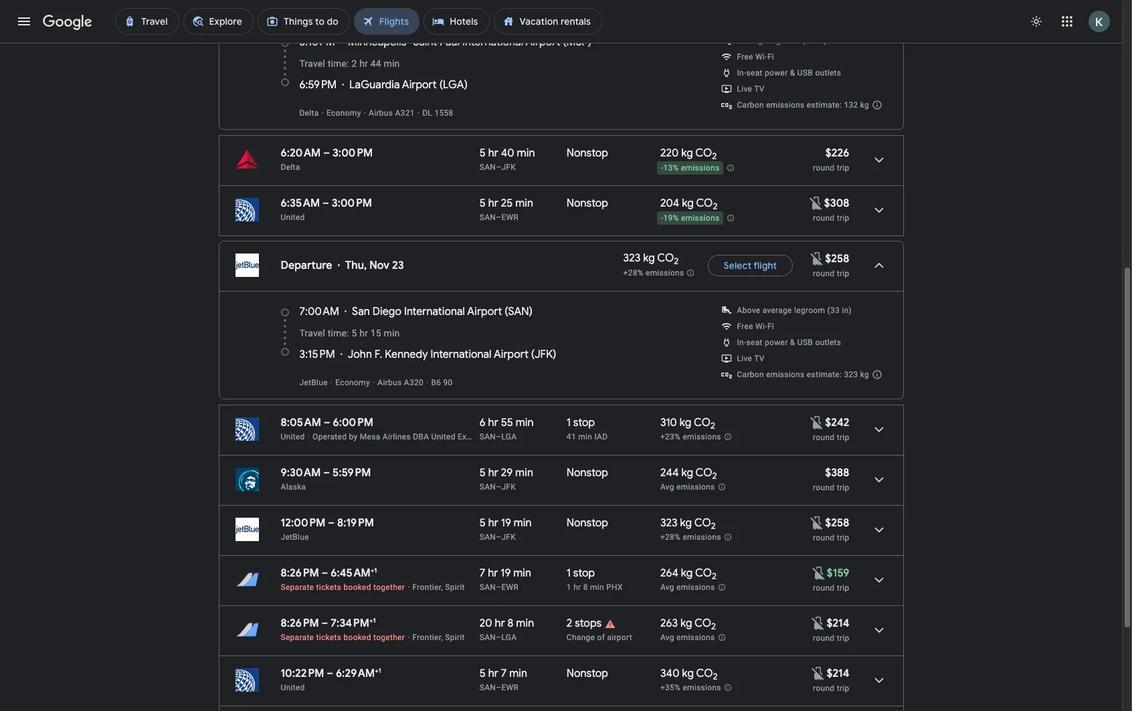 Task type: vqa. For each thing, say whether or not it's contained in the screenshot.
google search - stay in the know with ... list item
no



Task type: describe. For each thing, give the bounding box(es) containing it.
25
[[501, 197, 513, 210]]

emissions down 19%
[[646, 268, 684, 277]]

Departure time: 6:35 AM. text field
[[281, 197, 320, 210]]

8 inside 1 stop 1 hr 8 min phx
[[583, 583, 588, 592]]

separate tickets booked together. this trip includes tickets from multiple airlines. missed connections may be protected by kiwi.com.. element for 7:34 pm
[[281, 633, 405, 643]]

kg for 5 hr 40 min
[[681, 147, 693, 160]]

214 US dollars text field
[[827, 667, 850, 681]]

9:30 am
[[281, 466, 321, 480]]

flight details. leaves san diego international airport at 10:22 pm on thursday, november 23 and arrives at newark liberty international airport at 6:29 am on friday, november 24. image
[[863, 665, 895, 697]]

san for 5 hr 19 min
[[480, 533, 496, 542]]

 image left dl
[[417, 108, 420, 118]]

select flight
[[724, 260, 777, 272]]

emissions down the 340 kg co 2
[[683, 683, 721, 693]]

booked for 6:45 am
[[344, 583, 371, 592]]

in- for minneapolis–saint paul international airport ( msp )
[[737, 68, 747, 78]]

avg emissions for 264
[[661, 583, 715, 592]]

san for 7 hr 19 min
[[480, 583, 496, 592]]

-13% emissions
[[661, 163, 720, 173]]

trip for 204
[[837, 214, 850, 223]]

free for minneapolis–saint paul international airport ( msp )
[[737, 52, 754, 62]]

$226 round trip
[[813, 147, 850, 173]]

live for san diego international airport ( san )
[[737, 354, 752, 363]]

– inside 6:20 am – 3:00 pm delta
[[323, 147, 330, 160]]

2 for 7 hr 19 min
[[712, 571, 717, 582]]

5 hr 29 min san – jfk
[[480, 466, 533, 492]]

1 vertical spatial +28%
[[661, 533, 681, 542]]

trip inside $388 round trip
[[837, 483, 850, 493]]

total duration 6 hr 55 min. element
[[480, 416, 567, 432]]

hr for 6 hr 55 min
[[488, 416, 499, 430]]

separate tickets booked together. this trip includes tickets from multiple airlines. missed connections may be protected by kiwi.com.. element for 6:45 am
[[281, 583, 405, 592]]

19 for 5
[[501, 517, 511, 530]]

free for san diego international airport ( san )
[[737, 322, 754, 331]]

round trip for 340
[[813, 684, 850, 693]]

258 US dollars text field
[[825, 252, 850, 266]]

– inside 5 hr 25 min san – ewr
[[496, 213, 502, 222]]

6:20 am
[[281, 147, 321, 160]]

7 hr 19 min san – ewr
[[480, 567, 531, 592]]

international for diego
[[404, 305, 465, 319]]

Arrival time: 6:29 AM on  Friday, November 24. text field
[[336, 667, 381, 681]]

live for minneapolis–saint paul international airport ( msp )
[[737, 84, 752, 94]]

1 inside '10:22 pm – 6:29 am + 1'
[[379, 667, 381, 675]]

Arrival time: 6:59 PM. text field
[[300, 78, 337, 92]]

san
[[352, 305, 370, 319]]

in-seat power & usb outlets for minneapolis–saint paul international airport ( msp )
[[737, 68, 841, 78]]

this price for this flight doesn't include overhead bin access. if you need a carry-on bag, use the bags filter to update prices. image for 263
[[811, 615, 827, 631]]

$388
[[825, 466, 850, 480]]

7:00 am
[[300, 305, 339, 319]]

– inside 8:26 pm – 6:45 am + 1
[[322, 567, 328, 580]]

5:59 pm
[[333, 466, 371, 480]]

nonstop flight. element for 5 hr 19 min
[[567, 517, 608, 532]]

carbon for minneapolis–saint paul international airport ( msp )
[[737, 100, 764, 110]]

ewr for 7
[[502, 683, 519, 693]]

average legroom (31 in)
[[737, 36, 827, 46]]

Departure time: 7:00 AM. text field
[[300, 305, 339, 319]]

min inside 1 stop 1 hr 8 min phx
[[590, 583, 604, 592]]

 image left b6
[[426, 378, 429, 388]]

change of airport
[[567, 633, 632, 643]]

– inside 6:35 am – 3:00 pm united
[[323, 197, 329, 210]]

kg for 5 hr 29 min
[[682, 466, 693, 480]]

6:00 pm
[[333, 416, 373, 430]]

1 stop 1 hr 8 min phx
[[567, 567, 623, 592]]

1 inside the 8:26 pm – 7:34 pm + 1
[[373, 616, 376, 625]]

jfk for 5 hr 19 min san – jfk
[[502, 533, 516, 542]]

8:26 pm for 6:45 am
[[281, 567, 319, 580]]

avg for 263
[[661, 633, 674, 643]]

b6 90
[[431, 378, 453, 388]]

10:22 pm
[[281, 667, 324, 681]]

12:00 pm – 8:19 pm jetblue
[[281, 517, 374, 542]]

244
[[661, 466, 679, 480]]

mesa
[[360, 432, 380, 442]]

 image down arrival time: 6:59 pm. text field at the left top of page
[[322, 108, 324, 118]]

5 left 15
[[352, 328, 357, 339]]

leaves san diego international airport at 6:20 am on thursday, november 23 and arrives at john f. kennedy international airport at 3:00 pm on thursday, november 23. element
[[281, 147, 373, 160]]

laguardia
[[350, 78, 400, 92]]

min right 44 on the top of page
[[384, 58, 400, 69]]

264 kg co 2
[[661, 567, 717, 582]]

total duration 5 hr 7 min. element
[[480, 667, 567, 683]]

free wi-fi for minneapolis–saint paul international airport ( msp )
[[737, 52, 774, 62]]

in-seat power & usb outlets for san diego international airport ( san )
[[737, 338, 841, 347]]

iad
[[595, 432, 608, 442]]

airport
[[607, 633, 632, 643]]

Departure time: 12:00 PM. text field
[[281, 517, 326, 530]]

2 for 5 hr 25 min
[[713, 201, 718, 212]]

main menu image
[[16, 13, 32, 29]]

total duration 5 hr 25 min. element
[[480, 197, 567, 212]]

united right dba
[[431, 432, 456, 442]]

change
[[567, 633, 595, 643]]

90
[[443, 378, 453, 388]]

8:26 pm – 7:34 pm + 1
[[281, 616, 376, 630]]

 image left airbus a320
[[373, 378, 375, 388]]

– inside the 9:30 am – 5:59 pm alaska
[[323, 466, 330, 480]]

together for 7:34 pm
[[373, 633, 405, 643]]

23
[[392, 259, 404, 272]]

leaves san diego international airport at 6:35 am on thursday, november 23 and arrives at newark liberty international airport at 3:00 pm on thursday, november 23. element
[[281, 197, 372, 210]]

2 left 44 on the top of page
[[352, 58, 357, 69]]

388 US dollars text field
[[825, 466, 850, 480]]

dba
[[413, 432, 429, 442]]

avg for 244
[[661, 483, 674, 492]]

avg emissions for 244
[[661, 483, 715, 492]]

united down "10:22 pm"
[[281, 683, 305, 693]]

laguardia airport ( lga )
[[350, 78, 468, 92]]

lga for 6
[[502, 432, 517, 442]]

132
[[844, 100, 858, 110]]

total duration 5 hr 29 min. element
[[480, 466, 567, 482]]

time: for 7:00 am
[[328, 328, 349, 339]]

layover (1 of 2) is a 7 hr 12 min overnight layover at phoenix sky harbor international airport in phoenix. layover (2 of 2) is a 6 hr 1 min layover in chicago. transfer here from chicago midway international airport to o'hare international airport. element
[[567, 632, 654, 643]]

emissions down average
[[766, 370, 805, 379]]

$308
[[824, 197, 850, 210]]

263 kg co 2
[[661, 617, 716, 633]]

co down 19%
[[657, 252, 674, 265]]

(33
[[828, 306, 840, 315]]

hr for 20 hr 8 min
[[495, 617, 505, 630]]

emissions down average legroom (31 in) on the top right of page
[[766, 100, 805, 110]]

1 up 2 stops
[[567, 583, 571, 592]]

– inside '10:22 pm – 6:29 am + 1'
[[327, 667, 333, 681]]

20 hr 8 min san – lga
[[480, 617, 534, 643]]

220
[[661, 147, 679, 160]]

8:05 am
[[281, 416, 321, 430]]

(31
[[803, 36, 815, 46]]

Departure time: 8:26 PM. text field
[[281, 567, 319, 580]]

+35% emissions
[[661, 683, 721, 693]]

round for 204
[[813, 214, 835, 223]]

flight details. leaves san diego international airport at 12:00 pm on thursday, november 23 and arrives at john f. kennedy international airport at 8:19 pm on thursday, november 23. image
[[863, 514, 895, 546]]

booked for 7:34 pm
[[344, 633, 371, 643]]

258 US dollars text field
[[825, 517, 850, 530]]

carbon emissions estimate: 323 kilograms element
[[737, 370, 870, 379]]

leaves san diego international airport at 12:00 pm on thursday, november 23 and arrives at john f. kennedy international airport at 8:19 pm on thursday, november 23. element
[[281, 517, 374, 530]]

min for 1 stop
[[578, 432, 592, 442]]

5 for 5 hr 7 min
[[480, 667, 486, 681]]

estimate: for minneapolis–saint paul international airport ( msp )
[[807, 100, 842, 110]]

1 up layover (1 of 1) is a 1 hr 8 min layover at phoenix sky harbor international airport in phoenix. element
[[567, 567, 571, 580]]

& for san diego international airport ( san )
[[790, 338, 796, 347]]

minneapolis–saint
[[348, 35, 437, 49]]

arrival time: 3:00 pm. text field for 6:20 am
[[333, 147, 373, 160]]

round inside $226 round trip
[[813, 163, 835, 173]]

340
[[661, 667, 680, 681]]

0 horizontal spatial  image
[[331, 378, 333, 388]]

6:35 am – 3:00 pm united
[[281, 197, 372, 222]]

0 vertical spatial jetblue
[[300, 378, 328, 388]]

trip for 264
[[837, 584, 850, 593]]

co for 5 hr 29 min
[[696, 466, 712, 480]]

spirit for 20 hr 8 min
[[445, 633, 465, 643]]

2 for 6 hr 55 min
[[711, 420, 716, 432]]

co for 5 hr 40 min
[[696, 147, 712, 160]]

+23%
[[661, 432, 681, 442]]

kg for 7 hr 19 min
[[681, 567, 693, 580]]

travel time: 5 hr 15 min
[[300, 328, 400, 339]]

3:15 pm for minneapolis–saint
[[300, 35, 335, 49]]

nonstop flight. element for 5 hr 25 min
[[567, 197, 608, 212]]

frontier, spirit for 7 hr 19 min
[[413, 583, 465, 592]]

1 inside 1 stop 41 min iad
[[567, 416, 571, 430]]

0 vertical spatial +28% emissions
[[623, 268, 684, 277]]

round for 263
[[813, 634, 835, 643]]

2 round trip from the top
[[813, 269, 850, 278]]

san for 5 hr 29 min
[[480, 483, 496, 492]]

Arrival time: 7:34 PM on  Friday, November 24. text field
[[331, 616, 376, 630]]

flight details. leaves san diego international airport at 8:05 am on thursday, november 23 and arrives at laguardia airport at 6:00 pm on thursday, november 23. image
[[863, 414, 895, 446]]

seat for minneapolis–saint paul international airport ( msp )
[[747, 68, 763, 78]]

emissions up 264 kg co 2
[[683, 533, 721, 542]]

5 for 5 hr 40 min
[[480, 147, 486, 160]]

6:35 am
[[281, 197, 320, 210]]

emissions down 244 kg co 2
[[677, 483, 715, 492]]

Departure time: 6:20 AM. text field
[[281, 147, 321, 160]]

$242
[[825, 416, 850, 430]]

 image down the 8:05 am text box
[[308, 432, 310, 442]]

– up operated
[[324, 416, 330, 430]]

– inside 6 hr 55 min san – lga
[[496, 432, 502, 442]]

flight details. leaves san diego international airport at 6:20 am on thursday, november 23 and arrives at john f. kennedy international airport at 3:00 pm on thursday, november 23. image
[[863, 144, 895, 176]]

310 kg co 2
[[661, 416, 716, 432]]

tv for minneapolis–saint paul international airport ( msp )
[[754, 84, 765, 94]]

express
[[458, 432, 487, 442]]

emissions down 264 kg co 2
[[677, 583, 715, 592]]

40
[[501, 147, 515, 160]]

2 for 5 hr 19 min
[[711, 521, 716, 532]]

trip for 263
[[837, 634, 850, 643]]

co for 5 hr 19 min
[[695, 517, 711, 530]]

airbus for airport
[[369, 108, 393, 118]]

6 hr 55 min san – lga
[[480, 416, 534, 442]]

Arrival time: 8:19 PM. text field
[[337, 517, 374, 530]]

a320
[[404, 378, 424, 388]]

Arrival time: 6:45 AM on  Friday, November 24. text field
[[331, 566, 377, 580]]

+ for 6:29 am
[[375, 667, 379, 675]]

departure
[[281, 259, 332, 272]]

Arrival time: 3:15 PM. text field
[[300, 348, 335, 361]]

leaves san diego international airport at 8:26 pm on thursday, november 23 and arrives at laguardia airport at 7:34 pm on friday, november 24. element
[[281, 616, 376, 630]]

stop for 6 hr 55 min
[[573, 416, 595, 430]]

1 horizontal spatial  image
[[378, 0, 381, 9]]

jfk for john f. kennedy international airport ( jfk )
[[535, 348, 553, 361]]

Departure time: 8:05 AM. text field
[[281, 416, 321, 430]]

– inside '12:00 pm – 8:19 pm jetblue'
[[328, 517, 335, 530]]

6:59 pm
[[300, 78, 337, 92]]

5 hr 25 min san – ewr
[[480, 197, 533, 222]]

operated
[[313, 432, 347, 442]]

8:05 am – 6:00 pm
[[281, 416, 373, 430]]

Departure time: 10:22 PM. text field
[[281, 667, 324, 681]]

diego
[[373, 305, 402, 319]]

+35%
[[661, 683, 681, 693]]

emissions down 263 kg co 2
[[677, 633, 715, 643]]

7:34 pm
[[331, 617, 369, 630]]

carbon for san diego international airport ( san )
[[737, 370, 764, 379]]

john f. kennedy international airport ( jfk )
[[348, 348, 557, 361]]

204
[[661, 197, 680, 210]]

nonstop for 5 hr 25 min
[[567, 197, 608, 210]]

Arrival time: 5:59 PM. text field
[[333, 466, 371, 480]]

– inside 7 hr 19 min san – ewr
[[496, 583, 502, 592]]

san diego international airport ( san )
[[352, 305, 533, 319]]

min for 6 hr 55 min
[[516, 416, 534, 430]]

this price for this flight doesn't include overhead bin access. if you need a carry-on bag, use the bags filter to update prices. image right flight
[[809, 251, 825, 267]]

2 down 19%
[[674, 256, 679, 267]]

 image left thu, at left top
[[338, 259, 340, 272]]

15
[[371, 328, 381, 339]]

leaves san diego international airport at 10:22 pm on thursday, november 23 and arrives at newark liberty international airport at 6:29 am on friday, november 24. element
[[281, 667, 381, 681]]

this price for this flight doesn't include overhead bin access. if you need a carry-on bag, use the bags filter to update prices. image for 264
[[811, 565, 827, 581]]

by
[[349, 432, 358, 442]]

emissions down 310 kg co 2
[[683, 432, 721, 442]]

– inside the 8:26 pm – 7:34 pm + 1
[[322, 617, 328, 630]]

travel for 7:00 am
[[300, 328, 325, 339]]

nonstop for 5 hr 29 min
[[567, 466, 608, 480]]

5 for 5 hr 19 min
[[480, 517, 486, 530]]

kg for 5 hr 7 min
[[682, 667, 694, 681]]

frontier, spirit for 20 hr 8 min
[[413, 633, 465, 643]]

total duration 20 hr 8 min. element
[[480, 617, 567, 632]]

1 horizontal spatial 323
[[661, 517, 678, 530]]

44
[[371, 58, 381, 69]]

5 hr 7 min san – ewr
[[480, 667, 527, 693]]

0 horizontal spatial in)
[[817, 36, 827, 46]]

– inside '5 hr 7 min san – ewr'
[[496, 683, 502, 693]]

+ for 6:45 am
[[371, 566, 374, 575]]

3 round from the top
[[813, 269, 835, 278]]

2 stops flight. element
[[567, 617, 602, 632]]

dl 1558
[[422, 108, 453, 118]]

b6
[[431, 378, 441, 388]]

3:00 pm for 6:20 am
[[333, 147, 373, 160]]

$388 round trip
[[813, 466, 850, 493]]

spirit for 7 hr 19 min
[[445, 583, 465, 592]]



Task type: locate. For each thing, give the bounding box(es) containing it.
lga for 20
[[502, 633, 517, 643]]

2 tickets from the top
[[316, 633, 341, 643]]

308 US dollars text field
[[824, 197, 850, 210]]

2 vertical spatial lga
[[502, 633, 517, 643]]

round trip down 258 us dollars text box
[[813, 269, 850, 278]]

 image
[[322, 108, 324, 118], [364, 108, 366, 118], [417, 108, 420, 118], [338, 259, 340, 272], [373, 378, 375, 388], [426, 378, 429, 388], [308, 432, 310, 442]]

1 vertical spatial ewr
[[502, 583, 519, 592]]

of
[[597, 633, 605, 643]]

operated by mesa airlines dba united express
[[313, 432, 487, 442]]

2 inside the 340 kg co 2
[[713, 671, 718, 683]]

5 inside '5 hr 7 min san – ewr'
[[480, 667, 486, 681]]

1 in-seat power & usb outlets from the top
[[737, 68, 841, 78]]

1 estimate: from the top
[[807, 100, 842, 110]]

9 round from the top
[[813, 684, 835, 693]]

ewr inside '5 hr 7 min san – ewr'
[[502, 683, 519, 693]]

flight details. leaves san diego international airport at 8:26 pm on thursday, november 23 and arrives at newark liberty international airport at 6:45 am on friday, november 24. image
[[863, 564, 895, 596]]

kg
[[861, 100, 870, 110], [681, 147, 693, 160], [682, 197, 694, 210], [643, 252, 655, 265], [861, 370, 870, 379], [680, 416, 692, 430], [682, 466, 693, 480], [680, 517, 692, 530], [681, 567, 693, 580], [681, 617, 692, 630], [682, 667, 694, 681]]

5 round from the top
[[813, 483, 835, 493]]

layover (1 of 1) is a 41 min layover at dulles international airport in washington. element
[[567, 432, 654, 442]]

hr inside 5 hr 40 min san – jfk
[[488, 147, 499, 160]]

carbon emissions estimate: 132 kg
[[737, 100, 870, 110]]

lga inside 20 hr 8 min san – lga
[[502, 633, 517, 643]]

outlets for minneapolis–saint paul international airport ( msp )
[[815, 68, 841, 78]]

5 hr 40 min san – jfk
[[480, 147, 535, 172]]

0 vertical spatial frontier,
[[413, 583, 443, 592]]

 image
[[378, 0, 381, 9], [331, 378, 333, 388]]

220 kg co 2
[[661, 147, 717, 162]]

economy for laguardia airport ( lga )
[[327, 108, 361, 118]]

+28% emissions up 264 kg co 2
[[661, 533, 721, 542]]

min for 7 hr 19 min
[[513, 567, 531, 580]]

1 seat from the top
[[747, 68, 763, 78]]

0 vertical spatial free wi-fi
[[737, 52, 774, 62]]

1 vertical spatial 3:00 pm
[[332, 197, 372, 210]]

estimate: for san diego international airport ( san )
[[807, 370, 842, 379]]

1 horizontal spatial 8
[[583, 583, 588, 592]]

united down the 8:05 am text box
[[281, 432, 305, 442]]

0 vertical spatial booked
[[344, 583, 371, 592]]

this price for this flight doesn't include overhead bin access. if you need a carry-on bag, use the bags filter to update prices. image down $226 round trip
[[808, 195, 824, 211]]

5 round trip from the top
[[813, 584, 850, 593]]

airlines
[[383, 432, 411, 442]]

time: up '6:59 pm'
[[328, 58, 349, 69]]

stop
[[573, 416, 595, 430], [573, 567, 595, 580]]

13%
[[664, 163, 679, 173]]

310
[[661, 416, 677, 430]]

1 3:15 pm from the top
[[300, 35, 335, 49]]

244 kg co 2
[[661, 466, 717, 482]]

1 vertical spatial 8:26 pm
[[281, 617, 319, 630]]

jfk for 5 hr 40 min san – jfk
[[502, 163, 516, 172]]

san inside 20 hr 8 min san – lga
[[480, 633, 496, 643]]

round trip
[[813, 214, 850, 223], [813, 269, 850, 278], [813, 433, 850, 442], [813, 533, 850, 543], [813, 584, 850, 593], [813, 634, 850, 643], [813, 684, 850, 693]]

1 vertical spatial live tv
[[737, 354, 765, 363]]

1 separate tickets booked together. this trip includes tickets from multiple airlines. missed connections may be protected by kiwi.com.. element from the top
[[281, 583, 405, 592]]

2 frontier, spirit from the top
[[413, 633, 465, 643]]

1 avg emissions from the top
[[661, 483, 715, 492]]

1 vertical spatial arrival time: 3:00 pm. text field
[[332, 197, 372, 210]]

san for 5 hr 40 min
[[480, 163, 496, 172]]

this price for this flight doesn't include overhead bin access. if you need a carry-on bag, use the bags filter to update prices. image down $258 text box
[[811, 565, 827, 581]]

2 usb from the top
[[798, 338, 813, 347]]

1 ewr from the top
[[502, 213, 519, 222]]

1 vertical spatial time:
[[328, 328, 349, 339]]

1 travel from the top
[[300, 58, 325, 69]]

12:00 pm
[[281, 517, 326, 530]]

1 stop flight. element up 2 stops
[[567, 567, 595, 582]]

wi- down above on the right
[[756, 322, 768, 331]]

together down arrival time: 6:45 am on  friday, november 24. text box
[[373, 583, 405, 592]]

seat down average
[[747, 68, 763, 78]]

1 time: from the top
[[328, 58, 349, 69]]

6 round trip from the top
[[813, 634, 850, 643]]

tv
[[754, 84, 765, 94], [754, 354, 765, 363]]

1 vertical spatial outlets
[[815, 338, 841, 347]]

delta inside 6:20 am – 3:00 pm delta
[[281, 163, 300, 172]]

minneapolis–saint paul international airport ( msp )
[[348, 35, 592, 49]]

$214 for 263
[[827, 617, 850, 630]]

1 vertical spatial avg
[[661, 583, 674, 592]]

1 vertical spatial power
[[765, 338, 788, 347]]

economy for john f. kennedy international airport ( jfk )
[[336, 378, 370, 388]]

in- for san diego international airport ( san )
[[737, 338, 747, 347]]

5 inside 5 hr 40 min san – jfk
[[480, 147, 486, 160]]

226 US dollars text field
[[826, 147, 850, 160]]

min right 55
[[516, 416, 534, 430]]

hr for 5 hr 29 min
[[488, 466, 499, 480]]

round trip for 264
[[813, 584, 850, 593]]

1 separate from the top
[[281, 583, 314, 592]]

1 vertical spatial legroom
[[794, 306, 825, 315]]

2 estimate: from the top
[[807, 370, 842, 379]]

0 vertical spatial travel
[[300, 58, 325, 69]]

)
[[588, 35, 592, 49], [464, 78, 468, 92], [529, 305, 533, 319], [553, 348, 557, 361]]

1 $258 from the top
[[825, 252, 850, 266]]

2 carbon from the top
[[737, 370, 764, 379]]

2 vertical spatial avg
[[661, 633, 674, 643]]

trip inside $226 round trip
[[837, 163, 850, 173]]

hr for 5 hr 25 min
[[488, 197, 499, 210]]

5 down 5 hr 29 min san – jfk
[[480, 517, 486, 530]]

1 separate tickets booked together from the top
[[281, 583, 405, 592]]

round trip down $159 text box
[[813, 584, 850, 593]]

1 vertical spatial in-
[[737, 338, 747, 347]]

hr inside 7 hr 19 min san – ewr
[[488, 567, 498, 580]]

kg for 5 hr 19 min
[[680, 517, 692, 530]]

+ down the arrival time: 8:19 pm. text field
[[371, 566, 374, 575]]

hr inside 5 hr 19 min san – jfk
[[488, 517, 499, 530]]

2 power from the top
[[765, 338, 788, 347]]

2 vertical spatial ewr
[[502, 683, 519, 693]]

san for 6 hr 55 min
[[480, 432, 496, 442]]

wi-
[[756, 52, 768, 62], [756, 322, 768, 331]]

ewr down the 25
[[502, 213, 519, 222]]

– down the 25
[[496, 213, 502, 222]]

1 vertical spatial separate tickets booked together. this trip includes tickets from multiple airlines. missed connections may be protected by kiwi.com.. element
[[281, 633, 405, 643]]

1 vertical spatial economy
[[336, 378, 370, 388]]

5 trip from the top
[[837, 483, 850, 493]]

1 vertical spatial 3:15 pm
[[300, 348, 335, 361]]

2 stop from the top
[[573, 567, 595, 580]]

5 hr 19 min san – jfk
[[480, 517, 532, 542]]

ewr inside 5 hr 25 min san – ewr
[[502, 213, 519, 222]]

0 vertical spatial 323
[[623, 252, 641, 265]]

1 stop from the top
[[573, 416, 595, 430]]

round trip for 204
[[813, 214, 850, 223]]

242 US dollars text field
[[825, 416, 850, 430]]

323 kg co 2 down 19%
[[623, 252, 679, 267]]

trip
[[837, 163, 850, 173], [837, 214, 850, 223], [837, 269, 850, 278], [837, 433, 850, 442], [837, 483, 850, 493], [837, 533, 850, 543], [837, 584, 850, 593], [837, 634, 850, 643], [837, 684, 850, 693]]

san inside 5 hr 40 min san – jfk
[[480, 163, 496, 172]]

1558
[[435, 108, 453, 118]]

in-
[[737, 68, 747, 78], [737, 338, 747, 347]]

0 vertical spatial power
[[765, 68, 788, 78]]

in) right '(31'
[[817, 36, 827, 46]]

2 stops
[[567, 617, 602, 630]]

min inside 20 hr 8 min san – lga
[[516, 617, 534, 630]]

nonstop for 5 hr 40 min
[[567, 147, 608, 160]]

hr inside 1 stop 1 hr 8 min phx
[[574, 583, 581, 592]]

– down 'total duration 5 hr 19 min.' element
[[496, 533, 502, 542]]

2 spirit from the top
[[445, 633, 465, 643]]

nonstop flight. element for 5 hr 29 min
[[567, 466, 608, 482]]

separate tickets booked together. this trip includes tickets from multiple airlines. missed connections may be protected by kiwi.com.. element
[[281, 583, 405, 592], [281, 633, 405, 643]]

0 vertical spatial live tv
[[737, 84, 765, 94]]

total duration 5 hr 40 min. element
[[480, 147, 567, 162]]

average
[[763, 306, 792, 315]]

– down 55
[[496, 432, 502, 442]]

jfk inside 5 hr 40 min san – jfk
[[502, 163, 516, 172]]

2 1 stop flight. element from the top
[[567, 567, 595, 582]]

0 vertical spatial 8
[[583, 583, 588, 592]]

f.
[[375, 348, 382, 361]]

2 in-seat power & usb outlets from the top
[[737, 338, 841, 347]]

jetblue down 3:15 pm text box
[[300, 378, 328, 388]]

avg down 263 at the bottom of the page
[[661, 633, 674, 643]]

live tv for minneapolis–saint paul international airport ( msp )
[[737, 84, 765, 94]]

0 vertical spatial time:
[[328, 58, 349, 69]]

ewr down total duration 5 hr 7 min. element
[[502, 683, 519, 693]]

7 round trip from the top
[[813, 684, 850, 693]]

co for 5 hr 7 min
[[696, 667, 713, 681]]

2 ewr from the top
[[502, 583, 519, 592]]

free down average
[[737, 52, 754, 62]]

 image left airbus a321
[[364, 108, 366, 118]]

trip for 323
[[837, 533, 850, 543]]

1 vertical spatial in)
[[842, 306, 852, 315]]

co inside the 220 kg co 2
[[696, 147, 712, 160]]

tv up the carbon emissions estimate: 132 kg
[[754, 84, 765, 94]]

delta down departure time: 6:20 am. text box
[[281, 163, 300, 172]]

0 vertical spatial 323 kg co 2
[[623, 252, 679, 267]]

co inside 244 kg co 2
[[696, 466, 712, 480]]

7 inside '5 hr 7 min san – ewr'
[[501, 667, 507, 681]]

frontier, for 20
[[413, 633, 443, 643]]

avg for 264
[[661, 583, 674, 592]]

2 - from the top
[[661, 214, 664, 223]]

1 carbon from the top
[[737, 100, 764, 110]]

2 avg emissions from the top
[[661, 583, 715, 592]]

a321
[[395, 108, 415, 118]]

min for 5 hr 25 min
[[515, 197, 533, 210]]

kg inside 263 kg co 2
[[681, 617, 692, 630]]

0 vertical spatial outlets
[[815, 68, 841, 78]]

2 inside 263 kg co 2
[[711, 621, 716, 633]]

san inside 5 hr 29 min san – jfk
[[480, 483, 496, 492]]

3 round trip from the top
[[813, 433, 850, 442]]

1 vertical spatial  image
[[331, 378, 333, 388]]

Departure time: 3:15 PM. text field
[[300, 35, 335, 49]]

8:26 pm inside 8:26 pm – 6:45 am + 1
[[281, 567, 319, 580]]

2 separate from the top
[[281, 633, 314, 643]]

time: for 3:15 pm
[[328, 58, 349, 69]]

1 vertical spatial spirit
[[445, 633, 465, 643]]

layover (1 of 1) is a 1 hr 8 min layover at phoenix sky harbor international airport in phoenix. element
[[567, 582, 654, 593]]

2 $214 from the top
[[827, 667, 850, 681]]

leaves san diego international airport at 8:26 pm on thursday, november 23 and arrives at newark liberty international airport at 6:45 am on friday, november 24. element
[[281, 566, 377, 580]]

2 separate tickets booked together from the top
[[281, 633, 405, 643]]

usb
[[798, 68, 813, 78], [798, 338, 813, 347]]

4 nonstop flight. element from the top
[[567, 517, 608, 532]]

leaves san diego international airport at 9:30 am on thursday, november 23 and arrives at john f. kennedy international airport at 5:59 pm on thursday, november 23. element
[[281, 466, 371, 480]]

1 1 stop flight. element from the top
[[567, 416, 595, 432]]

0 vertical spatial economy
[[327, 108, 361, 118]]

1 vertical spatial tv
[[754, 354, 765, 363]]

trip down $159 text box
[[837, 584, 850, 593]]

2 live tv from the top
[[737, 354, 765, 363]]

stop up layover (1 of 1) is a 1 hr 8 min layover at phoenix sky harbor international airport in phoenix. element
[[573, 567, 595, 580]]

2 wi- from the top
[[756, 322, 768, 331]]

outlets for san diego international airport ( san )
[[815, 338, 841, 347]]

0 vertical spatial tickets
[[316, 583, 341, 592]]

2 right 244
[[712, 471, 717, 482]]

above
[[737, 306, 761, 315]]

0 vertical spatial frontier, spirit
[[413, 583, 465, 592]]

nonstop flight. element
[[567, 147, 608, 162], [567, 197, 608, 212], [567, 466, 608, 482], [567, 517, 608, 532], [567, 667, 608, 683]]

2 vertical spatial +
[[375, 667, 379, 675]]

co inside the 340 kg co 2
[[696, 667, 713, 681]]

fi down average
[[768, 322, 774, 331]]

0 vertical spatial in)
[[817, 36, 827, 46]]

co inside "204 kg co 2"
[[696, 197, 713, 210]]

– down 29
[[496, 483, 502, 492]]

2 3:15 pm from the top
[[300, 348, 335, 361]]

0 vertical spatial separate
[[281, 583, 314, 592]]

& up the carbon emissions estimate: 132 kg
[[790, 68, 796, 78]]

hr inside 5 hr 29 min san – jfk
[[488, 466, 499, 480]]

2 for 5 hr 7 min
[[713, 671, 718, 683]]

hr for 5 hr 19 min
[[488, 517, 499, 530]]

2 inside 310 kg co 2
[[711, 420, 716, 432]]

ewr
[[502, 213, 519, 222], [502, 583, 519, 592], [502, 683, 519, 693]]

3 avg from the top
[[661, 633, 674, 643]]

2 19 from the top
[[501, 567, 511, 580]]

round down $308 text field
[[813, 214, 835, 223]]

8:26 pm for 7:34 pm
[[281, 617, 319, 630]]

19%
[[664, 214, 679, 223]]

kg inside 310 kg co 2
[[680, 416, 692, 430]]

4 round trip from the top
[[813, 533, 850, 543]]

nonstop flight. element for 5 hr 40 min
[[567, 147, 608, 162]]

3 trip from the top
[[837, 269, 850, 278]]

live tv
[[737, 84, 765, 94], [737, 354, 765, 363]]

2 nonstop flight. element from the top
[[567, 197, 608, 212]]

5 inside 5 hr 19 min san – jfk
[[480, 517, 486, 530]]

min for 5 hr 7 min
[[509, 667, 527, 681]]

$214 left flight details. leaves san diego international airport at 8:26 pm on thursday, november 23 and arrives at laguardia airport at 7:34 pm on friday, november 24. image
[[827, 617, 850, 630]]

0 vertical spatial this price for this flight doesn't include overhead bin access. if you need a carry-on bag, use the bags filter to update prices. image
[[808, 195, 824, 211]]

1 vertical spatial 323
[[844, 370, 858, 379]]

together down arrival time: 7:34 pm on  friday, november 24. text field
[[373, 633, 405, 643]]

6 trip from the top
[[837, 533, 850, 543]]

ewr for 25
[[502, 213, 519, 222]]

co inside 310 kg co 2
[[694, 416, 711, 430]]

8
[[583, 583, 588, 592], [508, 617, 514, 630]]

1 vertical spatial +
[[369, 616, 373, 625]]

san inside 6 hr 55 min san – lga
[[480, 432, 496, 442]]

0 vertical spatial carbon
[[737, 100, 764, 110]]

kg inside "204 kg co 2"
[[682, 197, 694, 210]]

7 trip from the top
[[837, 584, 850, 593]]

0 vertical spatial 3:00 pm
[[333, 147, 373, 160]]

1 free from the top
[[737, 52, 754, 62]]

3:00 pm inside 6:35 am – 3:00 pm united
[[332, 197, 372, 210]]

spirit left 20 hr 8 min san – lga
[[445, 633, 465, 643]]

thu, nov 23
[[345, 259, 404, 272]]

separate down 8:26 pm text box
[[281, 633, 314, 643]]

1 vertical spatial -
[[661, 214, 664, 223]]

– inside 5 hr 29 min san – jfk
[[496, 483, 502, 492]]

avg emissions
[[661, 483, 715, 492], [661, 583, 715, 592], [661, 633, 715, 643]]

legroom left '(31'
[[770, 36, 801, 46]]

264
[[661, 567, 679, 580]]

fi for minneapolis–saint paul international airport ( msp )
[[768, 52, 774, 62]]

round for 323
[[813, 533, 835, 543]]

round down $258 text box
[[813, 533, 835, 543]]

1 power from the top
[[765, 68, 788, 78]]

204 kg co 2
[[661, 197, 718, 212]]

avg emissions down 263 kg co 2
[[661, 633, 715, 643]]

1 round from the top
[[813, 163, 835, 173]]

arrival time: 3:00 pm. text field down 6:20 am – 3:00 pm delta
[[332, 197, 372, 210]]

8 round from the top
[[813, 634, 835, 643]]

free wi-fi down above on the right
[[737, 322, 774, 331]]

2 time: from the top
[[328, 328, 349, 339]]

3:00 pm inside 6:20 am – 3:00 pm delta
[[333, 147, 373, 160]]

ewr for 19
[[502, 583, 519, 592]]

0 vertical spatial in-
[[737, 68, 747, 78]]

– inside 5 hr 19 min san – jfk
[[496, 533, 502, 542]]

emissions
[[766, 100, 805, 110], [681, 163, 720, 173], [681, 214, 720, 223], [646, 268, 684, 277], [766, 370, 805, 379], [683, 432, 721, 442], [677, 483, 715, 492], [683, 533, 721, 542], [677, 583, 715, 592], [677, 633, 715, 643], [683, 683, 721, 693]]

change appearance image
[[1021, 5, 1053, 37]]

co inside 263 kg co 2
[[695, 617, 711, 630]]

lga
[[443, 78, 464, 92], [502, 432, 517, 442], [502, 633, 517, 643]]

1
[[567, 416, 571, 430], [374, 566, 377, 575], [567, 567, 571, 580], [567, 583, 571, 592], [373, 616, 376, 625], [379, 667, 381, 675]]

1 right 6:45 am
[[374, 566, 377, 575]]

1 vertical spatial frontier,
[[413, 633, 443, 643]]

tickets for 7:34 pm
[[316, 633, 341, 643]]

0 vertical spatial separate tickets booked together
[[281, 583, 405, 592]]

hr inside '5 hr 7 min san – ewr'
[[488, 667, 499, 681]]

hr left 15
[[359, 328, 368, 339]]

– down total duration 20 hr 8 min. element
[[496, 633, 502, 643]]

hr for 7 hr 19 min
[[488, 567, 498, 580]]

1 inside 8:26 pm – 6:45 am + 1
[[374, 566, 377, 575]]

2 inside the 220 kg co 2
[[712, 151, 717, 162]]

2 travel from the top
[[300, 328, 325, 339]]

3 avg emissions from the top
[[661, 633, 715, 643]]

1 wi- from the top
[[756, 52, 768, 62]]

8:26 pm – 6:45 am + 1
[[281, 566, 377, 580]]

323 kg co 2
[[623, 252, 679, 267], [661, 517, 716, 532]]

seat for san diego international airport ( san )
[[747, 338, 763, 347]]

1 vertical spatial 323 kg co 2
[[661, 517, 716, 532]]

san inside 5 hr 25 min san – ewr
[[480, 213, 496, 222]]

co right 264
[[695, 567, 712, 580]]

2 inside "204 kg co 2"
[[713, 201, 718, 212]]

1 vertical spatial lga
[[502, 432, 517, 442]]

power
[[765, 68, 788, 78], [765, 338, 788, 347]]

0 vertical spatial 8:26 pm
[[281, 567, 319, 580]]

jfk inside 5 hr 29 min san – jfk
[[502, 483, 516, 492]]

0 vertical spatial estimate:
[[807, 100, 842, 110]]

san inside 5 hr 19 min san – jfk
[[480, 533, 496, 542]]

0 vertical spatial spirit
[[445, 583, 465, 592]]

$214 left flight details. leaves san diego international airport at 10:22 pm on thursday, november 23 and arrives at newark liberty international airport at 6:29 am on friday, november 24. image
[[827, 667, 850, 681]]

average
[[737, 36, 767, 46]]

6 round from the top
[[813, 533, 835, 543]]

separate down 8:26 pm text field on the left
[[281, 583, 314, 592]]

free wi-fi down average
[[737, 52, 774, 62]]

0 horizontal spatial 7
[[480, 567, 485, 580]]

separate tickets booked together for 7:34 pm
[[281, 633, 405, 643]]

tickets for 6:45 am
[[316, 583, 341, 592]]

2 inside 244 kg co 2
[[712, 471, 717, 482]]

$258
[[825, 252, 850, 266], [825, 517, 850, 530]]

airbus for f.
[[378, 378, 402, 388]]

2 tv from the top
[[754, 354, 765, 363]]

co right 263 at the bottom of the page
[[695, 617, 711, 630]]

john
[[348, 348, 372, 361]]

2 8:26 pm from the top
[[281, 617, 319, 630]]

0 vertical spatial seat
[[747, 68, 763, 78]]

avg emissions down 264 kg co 2
[[661, 583, 715, 592]]

avg down 244
[[661, 483, 674, 492]]

2 $258 from the top
[[825, 517, 850, 530]]

ewr down total duration 7 hr 19 min. "element"
[[502, 583, 519, 592]]

hr inside 20 hr 8 min san – lga
[[495, 617, 505, 630]]

340 kg co 2
[[661, 667, 718, 683]]

– inside 20 hr 8 min san – lga
[[496, 633, 502, 643]]

avg emissions down 244 kg co 2
[[661, 483, 715, 492]]

5 left 29
[[480, 466, 486, 480]]

booked down arrival time: 7:34 pm on  friday, november 24. text field
[[344, 633, 371, 643]]

travel
[[300, 58, 325, 69], [300, 328, 325, 339]]

stop up 41
[[573, 416, 595, 430]]

1 19 from the top
[[501, 517, 511, 530]]

2 free wi-fi from the top
[[737, 322, 774, 331]]

– right 6:20 am
[[323, 147, 330, 160]]

5 for 5 hr 29 min
[[480, 466, 486, 480]]

1 vertical spatial estimate:
[[807, 370, 842, 379]]

min inside 7 hr 19 min san – ewr
[[513, 567, 531, 580]]

19 inside 5 hr 19 min san – jfk
[[501, 517, 511, 530]]

20
[[480, 617, 492, 630]]

$214 for 340
[[827, 667, 850, 681]]

1 vertical spatial stop
[[573, 567, 595, 580]]

8:26 pm
[[281, 567, 319, 580], [281, 617, 319, 630]]

nonstop
[[567, 147, 608, 160], [567, 197, 608, 210], [567, 466, 608, 480], [567, 517, 608, 530], [567, 667, 608, 681]]

- down 220 in the top right of the page
[[661, 163, 664, 173]]

min inside 5 hr 29 min san – jfk
[[515, 466, 533, 480]]

$258 for $258 text box
[[825, 517, 850, 530]]

1 vertical spatial usb
[[798, 338, 813, 347]]

san for 5 hr 7 min
[[480, 683, 496, 693]]

2 avg from the top
[[661, 583, 674, 592]]

$226
[[826, 147, 850, 160]]

0 vertical spatial lga
[[443, 78, 464, 92]]

2 round from the top
[[813, 214, 835, 223]]

round trip for 323
[[813, 533, 850, 543]]

0 vertical spatial tv
[[754, 84, 765, 94]]

7 down 20 hr 8 min san – lga
[[501, 667, 507, 681]]

- down 204
[[661, 214, 664, 223]]

1 live tv from the top
[[737, 84, 765, 94]]

7 inside 7 hr 19 min san – ewr
[[480, 567, 485, 580]]

stop inside 1 stop 41 min iad
[[573, 416, 595, 430]]

kg for 6 hr 55 min
[[680, 416, 692, 430]]

hr right 6
[[488, 416, 499, 430]]

1 usb from the top
[[798, 68, 813, 78]]

5 inside 5 hr 29 min san – jfk
[[480, 466, 486, 480]]

1 vertical spatial live
[[737, 354, 752, 363]]

hr for 5 hr 7 min
[[488, 667, 499, 681]]

+28%
[[623, 268, 644, 277], [661, 533, 681, 542]]

4 nonstop from the top
[[567, 517, 608, 530]]

min for 5 hr 19 min
[[514, 517, 532, 530]]

min inside 6 hr 55 min san – lga
[[516, 416, 534, 430]]

1 booked from the top
[[344, 583, 371, 592]]

1 & from the top
[[790, 68, 796, 78]]

frontier, for 7
[[413, 583, 443, 592]]

0 vertical spatial wi-
[[756, 52, 768, 62]]

1 frontier, spirit from the top
[[413, 583, 465, 592]]

Arrival time: 6:00 PM. text field
[[333, 416, 373, 430]]

hr left 44 on the top of page
[[359, 58, 368, 69]]

san inside 7 hr 19 min san – ewr
[[480, 583, 496, 592]]

+ inside '10:22 pm – 6:29 am + 1'
[[375, 667, 379, 675]]

2 for 20 hr 8 min
[[711, 621, 716, 633]]

this price for this flight doesn't include overhead bin access. if you need a carry-on bag, use the bags filter to update prices. image
[[808, 195, 824, 211], [811, 666, 827, 682]]

1 $214 from the top
[[827, 617, 850, 630]]

1 round trip from the top
[[813, 214, 850, 223]]

live tv for san diego international airport ( san )
[[737, 354, 765, 363]]

1 vertical spatial $258
[[825, 517, 850, 530]]

1 together from the top
[[373, 583, 405, 592]]

Departure time: 9:30 AM. text field
[[281, 466, 321, 480]]

1 free wi-fi from the top
[[737, 52, 774, 62]]

min inside 5 hr 19 min san – jfk
[[514, 517, 532, 530]]

– inside 5 hr 40 min san – jfk
[[496, 163, 502, 172]]

0 vertical spatial delta
[[300, 108, 319, 118]]

$258 for 258 us dollars text box
[[825, 252, 850, 266]]

round trip down $214 text field
[[813, 634, 850, 643]]

min right 15
[[384, 328, 400, 339]]

41
[[567, 432, 576, 442]]

8 trip from the top
[[837, 634, 850, 643]]

avg down 264
[[661, 583, 674, 592]]

free wi-fi for san diego international airport ( san )
[[737, 322, 774, 331]]

co up -19% emissions in the right top of the page
[[696, 197, 713, 210]]

1 vertical spatial delta
[[281, 163, 300, 172]]

1 - from the top
[[661, 163, 664, 173]]

2 frontier, from the top
[[413, 633, 443, 643]]

0 vertical spatial legroom
[[770, 36, 801, 46]]

1 vertical spatial free
[[737, 322, 754, 331]]

2 fi from the top
[[768, 322, 774, 331]]

1 nonstop flight. element from the top
[[567, 147, 608, 162]]

6:20 am – 3:00 pm delta
[[281, 147, 373, 172]]

1 tickets from the top
[[316, 583, 341, 592]]

carbon down above on the right
[[737, 370, 764, 379]]

2 vertical spatial international
[[431, 348, 492, 361]]

kg inside the 340 kg co 2
[[682, 667, 694, 681]]

0 vertical spatial airbus
[[369, 108, 393, 118]]

ewr inside 7 hr 19 min san – ewr
[[502, 583, 519, 592]]

0 vertical spatial separate tickets booked together. this trip includes tickets from multiple airlines. missed connections may be protected by kiwi.com.. element
[[281, 583, 405, 592]]

1 trip from the top
[[837, 163, 850, 173]]

hr inside 5 hr 25 min san – ewr
[[488, 197, 499, 210]]

co inside 264 kg co 2
[[695, 567, 712, 580]]

159 US dollars text field
[[827, 567, 850, 580]]

1 vertical spatial carbon
[[737, 370, 764, 379]]

2 right 264
[[712, 571, 717, 582]]

2 trip from the top
[[837, 214, 850, 223]]

min left phx
[[590, 583, 604, 592]]

co up +23% emissions
[[694, 416, 711, 430]]

kg inside 244 kg co 2
[[682, 466, 693, 480]]

8:26 pm up 8:26 pm text box
[[281, 567, 319, 580]]

2 up "change"
[[567, 617, 572, 630]]

round trip for 310
[[813, 433, 850, 442]]

+ down arrival time: 7:34 pm on  friday, november 24. text field
[[375, 667, 379, 675]]

6:29 am
[[336, 667, 375, 681]]

hr down 5 hr 29 min san – jfk
[[488, 517, 499, 530]]

round trip for 263
[[813, 634, 850, 643]]

jfk inside 5 hr 19 min san – jfk
[[502, 533, 516, 542]]

co right 244
[[696, 466, 712, 480]]

1 vertical spatial 1 stop flight. element
[[567, 567, 595, 582]]

2 seat from the top
[[747, 338, 763, 347]]

0 vertical spatial &
[[790, 68, 796, 78]]

0 vertical spatial 3:15 pm
[[300, 35, 335, 49]]

round inside $388 round trip
[[813, 483, 835, 493]]

usb for san diego international airport ( san )
[[798, 338, 813, 347]]

& for minneapolis–saint paul international airport ( msp )
[[790, 68, 796, 78]]

total duration 5 hr 19 min. element
[[480, 517, 567, 532]]

19 inside 7 hr 19 min san – ewr
[[501, 567, 511, 580]]

8 left phx
[[583, 583, 588, 592]]

lga inside 6 hr 55 min san – lga
[[502, 432, 517, 442]]

free down above on the right
[[737, 322, 754, 331]]

1 vertical spatial $214
[[827, 667, 850, 681]]

kg for 5 hr 25 min
[[682, 197, 694, 210]]

Arrival time: 3:00 PM. text field
[[333, 147, 373, 160], [332, 197, 372, 210]]

stop inside 1 stop 1 hr 8 min phx
[[573, 567, 595, 580]]

legroom
[[770, 36, 801, 46], [794, 306, 825, 315]]

214 US dollars text field
[[827, 617, 850, 630]]

19 for 7
[[501, 567, 511, 580]]

1 vertical spatial 7
[[501, 667, 507, 681]]

– down 40
[[496, 163, 502, 172]]

0 vertical spatial +
[[371, 566, 374, 575]]

&
[[790, 68, 796, 78], [790, 338, 796, 347]]

1 8:26 pm from the top
[[281, 567, 319, 580]]

1 stop flight. element
[[567, 416, 595, 432], [567, 567, 595, 582]]

1 vertical spatial fi
[[768, 322, 774, 331]]

min right 29
[[515, 466, 533, 480]]

power for san diego international airport ( san )
[[765, 338, 788, 347]]

1 vertical spatial &
[[790, 338, 796, 347]]

2
[[352, 58, 357, 69], [712, 151, 717, 162], [713, 201, 718, 212], [674, 256, 679, 267], [711, 420, 716, 432], [712, 471, 717, 482], [711, 521, 716, 532], [712, 571, 717, 582], [567, 617, 572, 630], [711, 621, 716, 633], [713, 671, 718, 683]]

0 horizontal spatial +28%
[[623, 268, 644, 277]]

3 ewr from the top
[[502, 683, 519, 693]]

0 vertical spatial stop
[[573, 416, 595, 430]]

1 vertical spatial frontier, spirit
[[413, 633, 465, 643]]

1 stop flight. element for 6 hr 55 min
[[567, 416, 595, 432]]

jfk for 5 hr 29 min san – jfk
[[502, 483, 516, 492]]

1 vertical spatial wi-
[[756, 322, 768, 331]]

1 in- from the top
[[737, 68, 747, 78]]

min right the 25
[[515, 197, 533, 210]]

hr inside 6 hr 55 min san – lga
[[488, 416, 499, 430]]

this price for this flight doesn't include overhead bin access. if you need a carry-on bag, use the bags filter to update prices. image for $308
[[808, 195, 824, 211]]

1 outlets from the top
[[815, 68, 841, 78]]

2 inside 264 kg co 2
[[712, 571, 717, 582]]

1 live from the top
[[737, 84, 752, 94]]

+23% emissions
[[661, 432, 721, 442]]

3:15 pm for john
[[300, 348, 335, 361]]

2 nonstop from the top
[[567, 197, 608, 210]]

8:19 pm
[[337, 517, 374, 530]]

+ inside the 8:26 pm – 7:34 pm + 1
[[369, 616, 373, 625]]

trip down the 242 us dollars text field
[[837, 433, 850, 442]]

2 for 5 hr 40 min
[[712, 151, 717, 162]]

+
[[371, 566, 374, 575], [369, 616, 373, 625], [375, 667, 379, 675]]

– right 8:26 pm text box
[[322, 617, 328, 630]]

8:26 pm inside the 8:26 pm – 7:34 pm + 1
[[281, 617, 319, 630]]

leaves san diego international airport at 8:05 am on thursday, november 23 and arrives at laguardia airport at 6:00 pm on thursday, november 23. element
[[281, 416, 373, 430]]

0 vertical spatial fi
[[768, 52, 774, 62]]

1 vertical spatial separate tickets booked together
[[281, 633, 405, 643]]

9:30 am – 5:59 pm alaska
[[281, 466, 371, 492]]

total duration 7 hr 19 min. element
[[480, 567, 567, 582]]

kg inside 264 kg co 2
[[681, 567, 693, 580]]

2 together from the top
[[373, 633, 405, 643]]

(
[[563, 35, 567, 49], [439, 78, 443, 92], [505, 305, 508, 319], [531, 348, 535, 361]]

kg inside the 220 kg co 2
[[681, 147, 693, 160]]

hr left 29
[[488, 466, 499, 480]]

min inside '5 hr 7 min san – ewr'
[[509, 667, 527, 681]]

1 vertical spatial travel
[[300, 328, 325, 339]]

3:00 pm
[[333, 147, 373, 160], [332, 197, 372, 210]]

international right paul on the top left of page
[[462, 35, 523, 49]]

-19% emissions
[[661, 214, 720, 223]]

united inside 6:35 am – 3:00 pm united
[[281, 213, 305, 222]]

0 horizontal spatial 323
[[623, 252, 641, 265]]

airbus left a321
[[369, 108, 393, 118]]

1 vertical spatial seat
[[747, 338, 763, 347]]

this price for this flight doesn't include overhead bin access. if you need a carry-on bag, use the bags filter to update prices. image
[[809, 251, 825, 267], [809, 415, 825, 431], [809, 515, 825, 531], [811, 565, 827, 581], [811, 615, 827, 631]]

fi
[[768, 52, 774, 62], [768, 322, 774, 331]]

min down 5 hr 19 min san – jfk
[[513, 567, 531, 580]]

min
[[384, 58, 400, 69], [517, 147, 535, 160], [515, 197, 533, 210], [384, 328, 400, 339], [516, 416, 534, 430], [578, 432, 592, 442], [515, 466, 533, 480], [514, 517, 532, 530], [513, 567, 531, 580], [590, 583, 604, 592], [516, 617, 534, 630], [509, 667, 527, 681]]

+ inside 8:26 pm – 6:45 am + 1
[[371, 566, 374, 575]]

3:00 pm for 6:35 am
[[332, 197, 372, 210]]

+28% emissions down 19%
[[623, 268, 684, 277]]

min inside 5 hr 25 min san – ewr
[[515, 197, 533, 210]]

6:45 am
[[331, 567, 371, 580]]

1 vertical spatial international
[[404, 305, 465, 319]]

10:22 pm – 6:29 am + 1
[[281, 667, 381, 681]]

7 round from the top
[[813, 584, 835, 593]]

flight details. leaves san diego international airport at 9:30 am on thursday, november 23 and arrives at john f. kennedy international airport at 5:59 pm on thursday, november 23. image
[[863, 464, 895, 496]]

2 for 5 hr 29 min
[[712, 471, 717, 482]]

8 inside 20 hr 8 min san – lga
[[508, 617, 514, 630]]

emissions down the 220 kg co 2 on the right of page
[[681, 163, 720, 173]]

emissions down "204 kg co 2" at the right of the page
[[681, 214, 720, 223]]

2 free from the top
[[737, 322, 754, 331]]

1 nonstop from the top
[[567, 147, 608, 160]]

booked
[[344, 583, 371, 592], [344, 633, 371, 643]]

0 vertical spatial avg
[[661, 483, 674, 492]]

flight details. leaves san diego international airport at 6:35 am on thursday, november 23 and arrives at newark liberty international airport at 3:00 pm on thursday, november 23. image
[[863, 194, 895, 226]]

1 spirit from the top
[[445, 583, 465, 592]]

2 live from the top
[[737, 354, 752, 363]]

1 vertical spatial together
[[373, 633, 405, 643]]

select
[[724, 260, 752, 272]]

round for 310
[[813, 433, 835, 442]]

min for 5 hr 40 min
[[517, 147, 535, 160]]

jetblue inside '12:00 pm – 8:19 pm jetblue'
[[281, 533, 309, 542]]

$159
[[827, 567, 850, 580]]

carbon emissions estimate: 132 kilograms element
[[737, 100, 870, 110]]

0 vertical spatial live
[[737, 84, 752, 94]]

 image up minneapolis–saint
[[378, 0, 381, 9]]

323
[[623, 252, 641, 265], [844, 370, 858, 379], [661, 517, 678, 530]]

Departure time: 8:26 PM. text field
[[281, 617, 319, 630]]

outlets
[[815, 68, 841, 78], [815, 338, 841, 347]]

2 vertical spatial avg emissions
[[661, 633, 715, 643]]

0 vertical spatial 7
[[480, 567, 485, 580]]

4 round from the top
[[813, 433, 835, 442]]

san inside '5 hr 7 min san – ewr'
[[480, 683, 496, 693]]

flight details. leaves san diego international airport at 8:26 pm on thursday, november 23 and arrives at laguardia airport at 7:34 pm on friday, november 24. image
[[863, 614, 895, 647]]

5 inside 5 hr 25 min san – ewr
[[480, 197, 486, 210]]

usb for minneapolis–saint paul international airport ( msp )
[[798, 68, 813, 78]]

0 vertical spatial -
[[661, 163, 664, 173]]

1 vertical spatial +28% emissions
[[661, 533, 721, 542]]

2 horizontal spatial 323
[[844, 370, 858, 379]]

airbus a320
[[378, 378, 424, 388]]

live down average
[[737, 84, 752, 94]]

9 trip from the top
[[837, 684, 850, 693]]

min inside 1 stop 41 min iad
[[578, 432, 592, 442]]

min inside 5 hr 40 min san – jfk
[[517, 147, 535, 160]]

kennedy
[[385, 348, 428, 361]]



